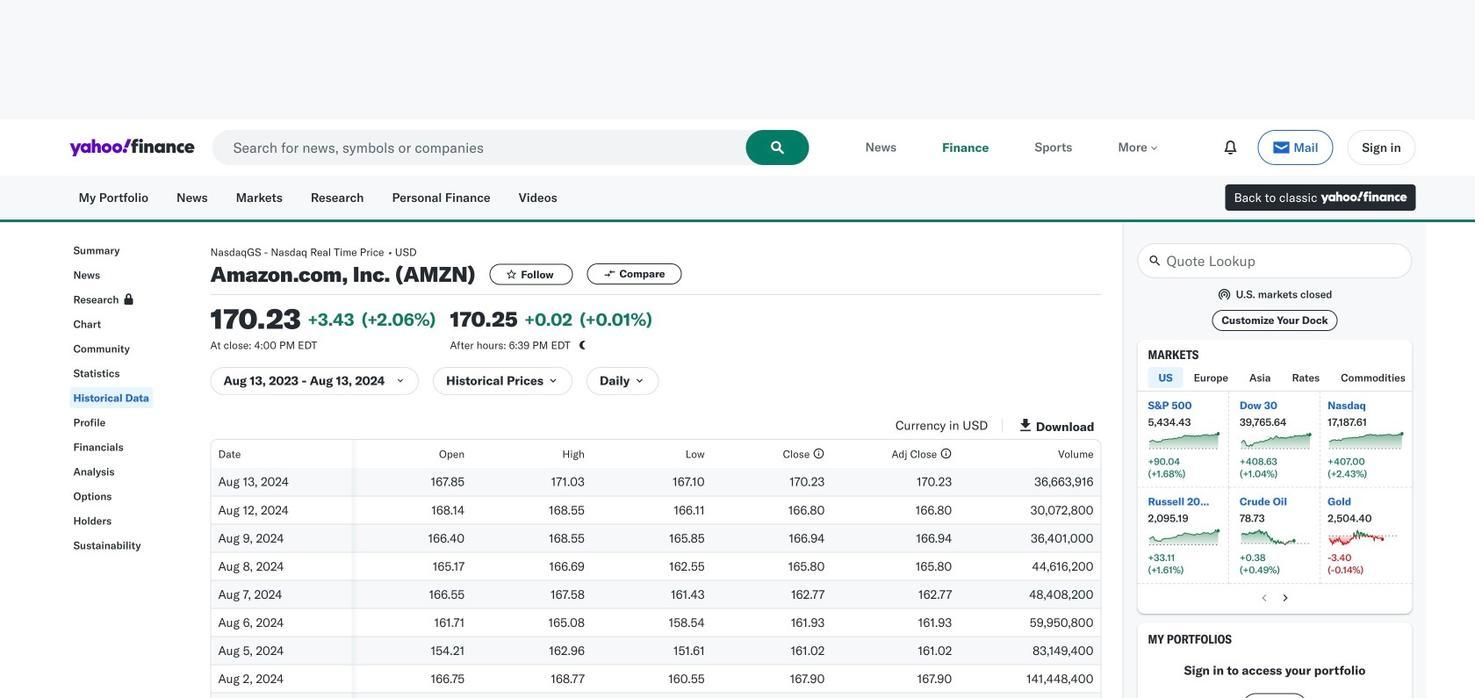 Task type: vqa. For each thing, say whether or not it's contained in the screenshot.
tab list
yes



Task type: locate. For each thing, give the bounding box(es) containing it.
toolbar
[[1216, 130, 1416, 165]]

tab list
[[1148, 367, 1475, 391]]

Search for news, symbols or companies text field
[[212, 130, 809, 165]]

Quote Lookup text field
[[1138, 243, 1413, 278]]

None search field
[[212, 130, 809, 165]]

None search field
[[1138, 243, 1413, 278]]



Task type: describe. For each thing, give the bounding box(es) containing it.
amzn navigation menubar menu bar
[[49, 236, 189, 556]]

prev image
[[1258, 591, 1272, 605]]

search image
[[771, 141, 785, 155]]



